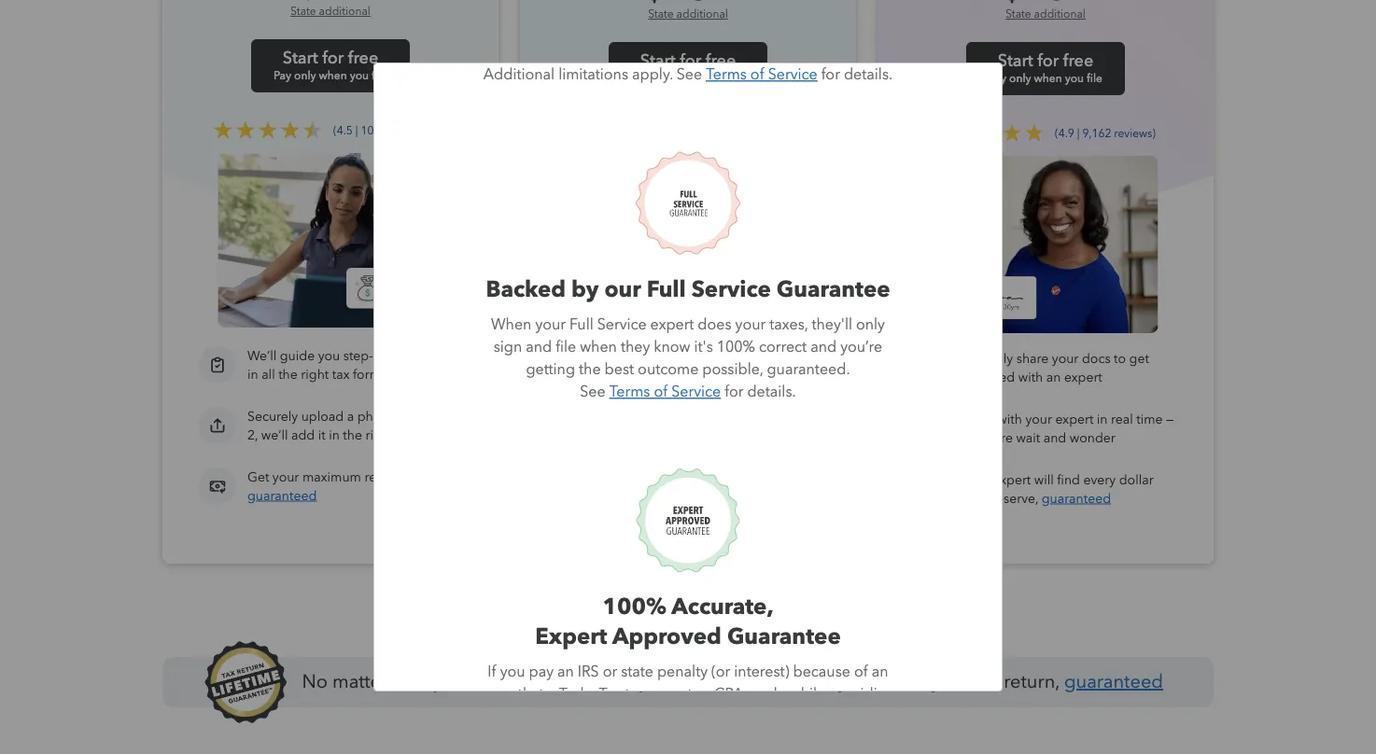 Task type: vqa. For each thing, say whether or not it's contained in the screenshot.
(4.9 | 9,162 reviews)
yes



Task type: locate. For each thing, give the bounding box(es) containing it.
0 horizontal spatial 100%
[[603, 592, 666, 622]]

full inside when your full service expert does your taxes, they'll only sign and file when they know it's 100% correct and you're getting the best outcome possible, guaranteed. see terms of service for details.
[[570, 315, 594, 335]]

sign
[[494, 337, 522, 358]]

limitations
[[548, 752, 622, 754]]

start for free pay only when you file for (4.5 | 105,451 reviews)
[[274, 46, 387, 84]]

0 vertical spatial penalty
[[657, 662, 708, 683]]

1 horizontal spatial state additional button
[[648, 7, 728, 22]]

expert inside securely share your docs to get matched with an expert
[[1064, 368, 1103, 386]]

your up wait
[[1026, 410, 1052, 428]]

pay down review,
[[733, 729, 758, 750]]

| right (4.9
[[1077, 126, 1080, 141]]

only inside when your full service expert does your taxes, they'll only sign and file when they know it's 100% correct and you're getting the best outcome possible, guaranteed. see terms of service for details.
[[856, 315, 885, 335]]

1 horizontal spatial all
[[668, 602, 683, 623]]

with for live
[[659, 350, 684, 367]]

or up section
[[696, 684, 711, 705]]

get
[[247, 468, 269, 486], [605, 471, 627, 489]]

2 horizontal spatial in
[[1097, 410, 1108, 428]]

1 vertical spatial right
[[366, 426, 394, 444]]

get
[[1129, 350, 1149, 367]]

your left the docs
[[1052, 350, 1079, 367]]

when for state additional popup button to the middle
[[677, 71, 705, 86]]

guaranteed button
[[247, 487, 317, 505], [654, 490, 724, 507], [1042, 490, 1111, 507], [1064, 670, 1164, 695]]

options
[[725, 602, 776, 623]]

2 vertical spatial or
[[786, 707, 800, 727]]

0 horizontal spatial terms
[[609, 382, 650, 402]]

0 vertical spatial securely
[[963, 350, 1013, 367]]

full down by on the top of page
[[570, 315, 594, 335]]

and inside the if you pay an irs or state penalty (or interest) because of an error that a turbotax tax expert or cpa made while providing topic-specific tax advice, a section review, or acting as a signed preparer for your return, we'll pay you the penalty and interest. limitations apply. see
[[871, 729, 897, 750]]

| right (4.5
[[356, 123, 358, 138]]

guaranteed inside "get your maximum refund, guaranteed"
[[247, 487, 317, 505]]

turbotax up topic-
[[503, 670, 581, 695]]

file, inside get an expert final review before you file,
[[630, 490, 651, 507]]

0 horizontal spatial see
[[580, 382, 606, 402]]

right down before
[[762, 490, 790, 507]]

1 horizontal spatial |
[[1077, 126, 1080, 141]]

penalty
[[657, 662, 708, 683], [816, 729, 867, 750]]

or down while
[[786, 707, 800, 727]]

your up advice,
[[639, 670, 677, 695]]

securely inside securely upload a photo of your w- 2, we'll add it in the right places
[[247, 408, 298, 425]]

0 vertical spatial guarantee
[[777, 274, 890, 305]]

terms inside when your full service expert does your taxes, they'll only sign and file when they know it's 100% correct and you're getting the best outcome possible, guaranteed. see terms of service for details.
[[609, 382, 650, 402]]

expert up deserve,
[[993, 471, 1031, 489]]

only
[[294, 68, 316, 84], [652, 71, 674, 86], [1009, 71, 1031, 86], [856, 315, 885, 335]]

with down share
[[1018, 368, 1043, 386]]

preparer
[[530, 729, 590, 750]]

1 horizontal spatial terms
[[706, 64, 747, 85]]

additional for (4.9
[[1034, 7, 1086, 22]]

full right our
[[647, 274, 686, 305]]

reviews) right 9,162
[[1114, 126, 1156, 141]]

for inside when your full service expert does your taxes, they'll only sign and file when they know it's 100% correct and you're getting the best outcome possible, guaranteed. see terms of service for details.
[[725, 382, 744, 402]]

filing
[[687, 602, 721, 623]]

a right as
[[868, 707, 876, 727]]

of inside when your full service expert does your taxes, they'll only sign and file when they know it's 100% correct and you're getting the best outcome possible, guaranteed. see terms of service for details.
[[654, 382, 668, 402]]

or
[[603, 662, 617, 683], [696, 684, 711, 705], [786, 707, 800, 727]]

we'll
[[261, 426, 288, 444]]

of
[[751, 64, 765, 85], [654, 382, 668, 402], [397, 408, 409, 425], [854, 662, 868, 683], [910, 670, 927, 695]]

0 horizontal spatial reviews)
[[406, 123, 447, 138]]

deserve,
[[988, 490, 1039, 507]]

expert up wonder
[[1056, 410, 1094, 428]]

or right irs
[[603, 662, 617, 683]]

the down acting
[[791, 729, 813, 750]]

1 vertical spatial penalty
[[816, 729, 867, 750]]

1 horizontal spatial right
[[366, 426, 394, 444]]

0 horizontal spatial details.
[[747, 382, 796, 402]]

2 vertical spatial right
[[762, 490, 790, 507]]

0 horizontal spatial free
[[348, 46, 378, 69]]

apply.
[[626, 752, 666, 754]]

an down share
[[1047, 368, 1061, 386]]

| inside "(4.9 | 9,162 reviews)" button
[[1077, 126, 1080, 141]]

free for (4.5
[[348, 46, 378, 69]]

1 horizontal spatial in
[[329, 426, 340, 444]]

securely for with
[[963, 350, 1013, 367]]

with up more
[[998, 410, 1022, 428]]

and
[[526, 337, 552, 358], [811, 337, 837, 358], [1044, 429, 1067, 447], [871, 729, 897, 750]]

1 vertical spatial all
[[668, 602, 683, 623]]

the down guide
[[278, 366, 298, 383]]

when inside when your full service expert does your taxes, they'll only sign and file when they know it's 100% correct and you're getting the best outcome possible, guaranteed. see terms of service for details.
[[580, 337, 617, 358]]

1 vertical spatial return,
[[650, 729, 695, 750]]

file, left that at the bottom
[[469, 670, 499, 695]]

right down guide
[[301, 366, 329, 383]]

file, left guaranteed done right
[[630, 490, 651, 507]]

1 vertical spatial terms of service link
[[609, 382, 721, 402]]

no matter how you file, turbotax backs your taxes for the full 7-year life of your tax return, guaranteed
[[302, 670, 1164, 695]]

we'll guide you step-by-step, filling in all the right tax forms
[[247, 347, 460, 383]]

an left irs
[[557, 662, 574, 683]]

with for your
[[998, 410, 1022, 428]]

review
[[718, 471, 757, 489]]

providing
[[829, 684, 896, 705]]

step-
[[343, 347, 373, 365]]

demand
[[605, 368, 655, 386]]

0 vertical spatial terms
[[706, 64, 747, 85]]

reviews) for (4.9 | 9,162 reviews)
[[1114, 126, 1156, 141]]

0 vertical spatial right
[[301, 366, 329, 383]]

2 horizontal spatial additional
[[1034, 7, 1086, 22]]

(4.5 | 105,451 reviews)
[[333, 123, 447, 138]]

you inside "we'll guide you step-by-step, filling in all the right tax forms"
[[318, 347, 340, 365]]

0 vertical spatial return,
[[1004, 670, 1060, 695]]

0 horizontal spatial right
[[301, 366, 329, 383]]

forms
[[353, 366, 387, 383]]

100% inside when your full service expert does your taxes, they'll only sign and file when they know it's 100% correct and you're getting the best outcome possible, guaranteed. see terms of service for details.
[[717, 337, 755, 358]]

0 horizontal spatial in
[[247, 366, 258, 383]]

100%
[[717, 337, 755, 358], [603, 592, 666, 622]]

guarantee up they'll
[[777, 274, 890, 305]]

1 horizontal spatial return,
[[1004, 670, 1060, 695]]

more information dialog
[[374, 0, 1003, 754]]

reviews) right 105,451
[[406, 123, 447, 138]]

by
[[571, 274, 599, 305]]

1 vertical spatial guarantee
[[727, 621, 841, 652]]

0 horizontal spatial securely
[[247, 408, 298, 425]]

as
[[850, 707, 864, 727]]

right inside securely upload a photo of your w- 2, we'll add it in the right places
[[366, 426, 394, 444]]

0 vertical spatial with
[[659, 350, 684, 367]]

reviews) inside 'button'
[[406, 123, 447, 138]]

approved
[[612, 621, 722, 652]]

0 vertical spatial terms of service link
[[706, 64, 818, 85]]

will
[[1034, 471, 1054, 489]]

reviews) for (4.5 | 105,451 reviews)
[[406, 123, 447, 138]]

1 vertical spatial see
[[670, 752, 696, 754]]

full service guarantee. signature. donna, cpa 30yrs image
[[933, 156, 1158, 333], [891, 269, 1053, 334]]

1 horizontal spatial pay
[[733, 729, 758, 750]]

you inside get an expert final review before you file,
[[605, 490, 627, 507]]

1 horizontal spatial reviews)
[[1114, 126, 1156, 141]]

0 vertical spatial details.
[[844, 64, 893, 85]]

securely for 2,
[[247, 408, 298, 425]]

with inside work with your expert in real time — no more wait and wonder
[[998, 410, 1022, 428]]

0 vertical spatial all
[[262, 366, 275, 383]]

an left final
[[630, 471, 645, 489]]

all inside button
[[668, 602, 683, 623]]

expert up know at top
[[650, 315, 694, 335]]

start
[[283, 46, 318, 69], [640, 49, 676, 72], [998, 49, 1033, 72]]

reviews) inside button
[[1114, 126, 1156, 141]]

federal refund, $3,252 image
[[218, 153, 443, 328], [341, 264, 462, 316]]

the left best at the left of the page
[[579, 359, 601, 380]]

get for get your maximum refund, guaranteed
[[247, 468, 269, 486]]

an inside get an expert final review before you file,
[[630, 471, 645, 489]]

securely inside securely share your docs to get matched with an expert
[[963, 350, 1013, 367]]

they
[[621, 337, 650, 358]]

1 vertical spatial with
[[1018, 368, 1043, 386]]

get your maximum refund, guaranteed
[[247, 468, 410, 505]]

specific
[[540, 707, 591, 727]]

guarantee up interest)
[[727, 621, 841, 652]]

all inside "we'll guide you step-by-step, filling in all the right tax forms"
[[262, 366, 275, 383]]

2 horizontal spatial start for free pay only when you file
[[989, 49, 1103, 86]]

1 vertical spatial 100%
[[603, 592, 666, 622]]

with inside the connect with live tax experts, on demand
[[659, 350, 684, 367]]

when
[[491, 315, 532, 335]]

0 horizontal spatial pay
[[529, 662, 554, 683]]

1 horizontal spatial get
[[605, 471, 627, 489]]

in inside "we'll guide you step-by-step, filling in all the right tax forms"
[[247, 366, 258, 383]]

0 horizontal spatial start
[[283, 46, 318, 69]]

securely up we'll
[[247, 408, 298, 425]]

irs
[[578, 662, 599, 683]]

when for state additional popup button corresponding to (4.5 | 105,451 reviews)
[[319, 68, 347, 84]]

compare all filing options button
[[581, 601, 796, 624]]

see
[[580, 382, 606, 402], [670, 752, 696, 754]]

0 horizontal spatial state
[[291, 4, 316, 19]]

penalty left "(or"
[[657, 662, 708, 683]]

your down we'll
[[273, 468, 299, 486]]

turbotax down irs
[[559, 684, 621, 705]]

0 horizontal spatial state additional
[[291, 4, 371, 19]]

start for (4.9 | 9,162 reviews)
[[998, 49, 1033, 72]]

0 vertical spatial see
[[580, 382, 606, 402]]

interest.
[[490, 752, 544, 754]]

right down photo at the left of page
[[366, 426, 394, 444]]

final
[[689, 471, 714, 489]]

0 horizontal spatial pay
[[274, 68, 291, 84]]

1 vertical spatial full
[[570, 315, 594, 335]]

1 vertical spatial securely
[[247, 408, 298, 425]]

details.
[[844, 64, 893, 85], [747, 382, 796, 402]]

connect
[[605, 350, 656, 367]]

1 vertical spatial details.
[[747, 382, 796, 402]]

details. inside when your full service expert does your taxes, they'll only sign and file when they know it's 100% correct and you're getting the best outcome possible, guaranteed. see terms of service for details.
[[747, 382, 796, 402]]

guaranteed button for no matter how you file, turbotax backs your taxes for the full 7-year life of your tax return,
[[1064, 670, 1164, 695]]

by-
[[373, 347, 392, 365]]

a
[[347, 408, 354, 425], [548, 684, 556, 705], [670, 707, 678, 727], [868, 707, 876, 727]]

get down '2,'
[[247, 468, 269, 486]]

get inside "get your maximum refund, guaranteed"
[[247, 468, 269, 486]]

1 vertical spatial pay
[[733, 729, 758, 750]]

with
[[659, 350, 684, 367], [1018, 368, 1043, 386], [998, 410, 1022, 428]]

0 vertical spatial full
[[647, 274, 686, 305]]

done
[[727, 490, 759, 507]]

2 horizontal spatial state additional
[[1006, 7, 1086, 22]]

| inside (4.5 | 105,451 reviews) 'button'
[[356, 123, 358, 138]]

1 horizontal spatial start for free pay only when you file
[[631, 49, 745, 86]]

file,
[[630, 490, 651, 507], [469, 670, 499, 695]]

expert inside work with your expert in real time — no more wait and wonder
[[1056, 410, 1094, 428]]

guarantee
[[777, 274, 890, 305], [727, 621, 841, 652]]

expert inside when your full service expert does your taxes, they'll only sign and file when they know it's 100% correct and you're getting the best outcome possible, guaranteed. see terms of service for details.
[[650, 315, 694, 335]]

to
[[1114, 350, 1126, 367]]

your right life
[[932, 670, 970, 695]]

0 horizontal spatial all
[[262, 366, 275, 383]]

taxes,
[[770, 315, 808, 335]]

pay up that at the bottom
[[529, 662, 554, 683]]

pay
[[529, 662, 554, 683], [733, 729, 758, 750]]

1 horizontal spatial securely
[[963, 350, 1013, 367]]

and down providing
[[871, 729, 897, 750]]

service
[[768, 64, 818, 85], [692, 274, 771, 305], [597, 315, 647, 335], [672, 382, 721, 402]]

and right wait
[[1044, 429, 1067, 447]]

get inside get an expert final review before you file,
[[605, 471, 627, 489]]

no
[[302, 670, 328, 695]]

you're
[[841, 337, 883, 358]]

0 horizontal spatial file,
[[469, 670, 499, 695]]

1 vertical spatial terms
[[609, 382, 650, 402]]

in inside work with your expert in real time — no more wait and wonder
[[1097, 410, 1108, 428]]

see down best at the left of the page
[[580, 382, 606, 402]]

0 vertical spatial file,
[[630, 490, 651, 507]]

get left 100% accurate, expert approved guarantee image
[[605, 471, 627, 489]]

in down we'll
[[247, 366, 258, 383]]

0 horizontal spatial return,
[[650, 729, 695, 750]]

1 horizontal spatial full
[[647, 274, 686, 305]]

| for (4.9
[[1077, 126, 1080, 141]]

error
[[481, 684, 514, 705]]

start for free pay only when you file
[[274, 46, 387, 84], [631, 49, 745, 86], [989, 49, 1103, 86]]

before
[[760, 471, 799, 489]]

does
[[698, 315, 732, 335]]

your up experts,
[[735, 315, 766, 335]]

free for (4.9
[[1063, 49, 1094, 72]]

0 horizontal spatial full
[[570, 315, 594, 335]]

when your full service expert does your taxes, they'll only sign and file when they know it's 100% correct and you're getting the best outcome possible, guaranteed. see terms of service for details.
[[491, 315, 885, 402]]

your up "places"
[[412, 408, 439, 425]]

the down photo at the left of page
[[343, 426, 362, 444]]

return, inside the if you pay an irs or state penalty (or interest) because of an error that a turbotax tax expert or cpa made while providing topic-specific tax advice, a section review, or acting as a signed preparer for your return, we'll pay you the penalty and interest. limitations apply. see
[[650, 729, 695, 750]]

see inside the if you pay an irs or state penalty (or interest) because of an error that a turbotax tax expert or cpa made while providing topic-specific tax advice, a section review, or acting as a signed preparer for your return, we'll pay you the penalty and interest. limitations apply. see
[[670, 752, 696, 754]]

1 horizontal spatial see
[[670, 752, 696, 754]]

0 horizontal spatial |
[[356, 123, 358, 138]]

free
[[348, 46, 378, 69], [706, 49, 736, 72], [1063, 49, 1094, 72]]

expert left final
[[648, 471, 686, 489]]

a right that at the bottom
[[548, 684, 556, 705]]

state for (4.5 | 105,451 reviews)
[[291, 4, 316, 19]]

0 vertical spatial or
[[603, 662, 617, 683]]

all
[[262, 366, 275, 383], [668, 602, 683, 623]]

and up getting
[[526, 337, 552, 358]]

pay
[[274, 68, 291, 84], [631, 71, 649, 86], [989, 71, 1007, 86]]

1 horizontal spatial file,
[[630, 490, 651, 507]]

the inside securely upload a photo of your w- 2, we'll add it in the right places
[[343, 426, 362, 444]]

2 horizontal spatial state
[[1006, 7, 1031, 22]]

in right it
[[329, 426, 340, 444]]

tax
[[711, 350, 728, 367], [332, 366, 350, 383], [974, 670, 999, 695], [625, 684, 645, 705], [595, 707, 615, 727]]

kitty, tax expert 33 yrs image
[[576, 156, 801, 331], [609, 298, 769, 332]]

your up apply.
[[616, 729, 646, 750]]

with left live at the top of the page
[[659, 350, 684, 367]]

|
[[356, 123, 358, 138], [1077, 126, 1080, 141]]

see right apply.
[[670, 752, 696, 754]]

in
[[247, 366, 258, 383], [1097, 410, 1108, 428], [329, 426, 340, 444]]

file for state additional popup button corresponding to (4.5 | 105,451 reviews)
[[372, 68, 387, 84]]

add
[[291, 426, 315, 444]]

1 horizontal spatial or
[[696, 684, 711, 705]]

2 horizontal spatial free
[[1063, 49, 1094, 72]]

a left photo at the left of page
[[347, 408, 354, 425]]

right inside "we'll guide you step-by-step, filling in all the right tax forms"
[[301, 366, 329, 383]]

0 horizontal spatial start for free pay only when you file
[[274, 46, 387, 84]]

refund,
[[365, 468, 407, 486]]

securely upload a photo of your w- 2, we'll add it in the right places
[[247, 408, 459, 444]]

every
[[1084, 471, 1116, 489]]

1 horizontal spatial state
[[648, 7, 674, 22]]

your
[[963, 471, 990, 489]]

0 horizontal spatial state additional button
[[291, 4, 371, 19]]

expert down the docs
[[1064, 368, 1103, 386]]

2 horizontal spatial start
[[998, 49, 1033, 72]]

2 horizontal spatial pay
[[989, 71, 1007, 86]]

0 vertical spatial 100%
[[717, 337, 755, 358]]

expert inside the if you pay an irs or state penalty (or interest) because of an error that a turbotax tax expert or cpa made while providing topic-specific tax advice, a section review, or acting as a signed preparer for your return, we'll pay you the penalty and interest. limitations apply. see
[[649, 684, 692, 705]]

1 vertical spatial or
[[696, 684, 711, 705]]

0 horizontal spatial get
[[247, 468, 269, 486]]

expert up advice,
[[649, 684, 692, 705]]

1 horizontal spatial start
[[640, 49, 676, 72]]

2 horizontal spatial state additional button
[[1006, 7, 1086, 22]]

penalty down as
[[816, 729, 867, 750]]

1 horizontal spatial 100%
[[717, 337, 755, 358]]

wonder
[[1070, 429, 1116, 447]]

acting
[[804, 707, 846, 727]]

(4.5
[[333, 123, 353, 138]]

0 horizontal spatial additional
[[319, 4, 371, 19]]

securely up "matched"
[[963, 350, 1013, 367]]

guaranteed button for get an expert final review before you file,
[[654, 490, 724, 507]]

in left real
[[1097, 410, 1108, 428]]

2 vertical spatial with
[[998, 410, 1022, 428]]



Task type: describe. For each thing, give the bounding box(es) containing it.
it's
[[694, 337, 713, 358]]

expert inside your expert will find every dollar you deserve,
[[993, 471, 1031, 489]]

1 horizontal spatial free
[[706, 49, 736, 72]]

105,451
[[361, 123, 403, 138]]

100% inside '100% accurate, expert approved guarantee'
[[603, 592, 666, 622]]

(4.5 | 105,451 reviews) button
[[203, 120, 447, 139]]

your expert will find every dollar you deserve,
[[963, 471, 1157, 507]]

maximum
[[302, 468, 361, 486]]

that
[[518, 684, 544, 705]]

you inside your expert will find every dollar you deserve,
[[963, 490, 985, 507]]

time
[[1137, 410, 1163, 428]]

the inside when your full service expert does your taxes, they'll only sign and file when they know it's 100% correct and you're getting the best outcome possible, guaranteed. see terms of service for details.
[[579, 359, 601, 380]]

get for get an expert final review before you file,
[[605, 471, 627, 489]]

start for (4.5 | 105,451 reviews)
[[283, 46, 318, 69]]

and inside work with your expert in real time — no more wait and wonder
[[1044, 429, 1067, 447]]

of inside securely upload a photo of your w- 2, we'll add it in the right places
[[397, 408, 409, 425]]

outcome
[[638, 359, 699, 380]]

of inside the if you pay an irs or state penalty (or interest) because of an error that a turbotax tax expert or cpa made while providing topic-specific tax advice, a section review, or acting as a signed preparer for your return, we'll pay you the penalty and interest. limitations apply. see
[[854, 662, 868, 683]]

interest)
[[734, 662, 789, 683]]

matched
[[963, 368, 1015, 386]]

photo
[[357, 408, 393, 425]]

w-
[[442, 408, 459, 425]]

(4.9 | 9,162 reviews) button
[[924, 123, 1156, 142]]

topic-
[[500, 707, 540, 727]]

docs
[[1082, 350, 1111, 367]]

we'll
[[247, 347, 277, 365]]

guaranteed button for get your maximum refund,
[[247, 487, 317, 505]]

0 horizontal spatial penalty
[[657, 662, 708, 683]]

and down they'll
[[811, 337, 837, 358]]

turbotax inside the if you pay an irs or state penalty (or interest) because of an error that a turbotax tax expert or cpa made while providing topic-specific tax advice, a section review, or acting as a signed preparer for your return, we'll pay you the penalty and interest. limitations apply. see
[[559, 684, 621, 705]]

1 horizontal spatial details.
[[844, 64, 893, 85]]

compare
[[600, 602, 664, 623]]

for inside the if you pay an irs or state penalty (or interest) because of an error that a turbotax tax expert or cpa made while providing topic-specific tax advice, a section review, or acting as a signed preparer for your return, we'll pay you the penalty and interest. limitations apply. see
[[593, 729, 612, 750]]

an up providing
[[872, 662, 889, 683]]

backed by our full service guarantee
[[486, 274, 890, 305]]

connect with live tax experts, on demand
[[605, 350, 801, 386]]

guaranteed.
[[767, 359, 850, 380]]

when for (4.9 | 9,162 reviews)'s state additional popup button
[[1034, 71, 1062, 86]]

how
[[392, 670, 429, 695]]

an inside securely share your docs to get matched with an expert
[[1047, 368, 1061, 386]]

taxes
[[682, 670, 726, 695]]

9,162
[[1083, 126, 1111, 141]]

made
[[747, 684, 786, 705]]

file for (4.9 | 9,162 reviews)'s state additional popup button
[[1087, 71, 1103, 86]]

they'll
[[812, 315, 853, 335]]

file inside when your full service expert does your taxes, they'll only sign and file when they know it's 100% correct and you're getting the best outcome possible, guaranteed. see terms of service for details.
[[556, 337, 576, 358]]

2 horizontal spatial right
[[762, 490, 790, 507]]

places
[[397, 426, 435, 444]]

work with your expert in real time — no more wait and wonder
[[963, 410, 1177, 447]]

in inside securely upload a photo of your w- 2, we'll add it in the right places
[[329, 426, 340, 444]]

1 horizontal spatial additional
[[677, 7, 728, 22]]

upload
[[301, 408, 344, 425]]

share
[[1017, 350, 1049, 367]]

on
[[782, 350, 797, 367]]

tax inside "we'll guide you step-by-step, filling in all the right tax forms"
[[332, 366, 350, 383]]

the inside the if you pay an irs or state penalty (or interest) because of an error that a turbotax tax expert or cpa made while providing topic-specific tax advice, a section review, or acting as a signed preparer for your return, we'll pay you the penalty and interest. limitations apply. see
[[791, 729, 813, 750]]

because
[[793, 662, 851, 683]]

guaranteed button for your expert will find every dollar you deserve,
[[1042, 490, 1111, 507]]

we'll
[[698, 729, 730, 750]]

review,
[[735, 707, 782, 727]]

year
[[838, 670, 875, 695]]

real
[[1111, 410, 1133, 428]]

1 vertical spatial file,
[[469, 670, 499, 695]]

—
[[1166, 410, 1174, 428]]

your inside securely share your docs to get matched with an expert
[[1052, 350, 1079, 367]]

pay for (4.5 | 105,451 reviews)
[[274, 68, 291, 84]]

wait
[[1016, 429, 1040, 447]]

2 horizontal spatial or
[[786, 707, 800, 727]]

a inside securely upload a photo of your w- 2, we'll add it in the right places
[[347, 408, 354, 425]]

see inside when your full service expert does your taxes, they'll only sign and file when they know it's 100% correct and you're getting the best outcome possible, guaranteed. see terms of service for details.
[[580, 382, 606, 402]]

life
[[879, 670, 905, 695]]

start for free pay only when you file for (4.9 | 9,162 reviews)
[[989, 49, 1103, 86]]

terms of service for details.
[[706, 64, 893, 85]]

possible,
[[702, 359, 763, 380]]

0 horizontal spatial or
[[603, 662, 617, 683]]

(or
[[712, 662, 731, 683]]

cpa
[[714, 684, 743, 705]]

compare all filing options button
[[581, 601, 796, 624]]

the inside "we'll guide you step-by-step, filling in all the right tax forms"
[[278, 366, 298, 383]]

state additional button for (4.9 | 9,162 reviews)
[[1006, 7, 1086, 22]]

getting
[[526, 359, 575, 380]]

backed
[[486, 274, 566, 305]]

securely share your docs to get matched with an expert
[[963, 350, 1153, 386]]

file for state additional popup button to the middle
[[729, 71, 745, 86]]

advice,
[[619, 707, 667, 727]]

state additional for (4.5
[[291, 4, 371, 19]]

(4.9
[[1055, 126, 1074, 141]]

a right advice,
[[670, 707, 678, 727]]

accurate,
[[672, 592, 774, 622]]

no
[[963, 429, 978, 447]]

the left full
[[759, 670, 786, 695]]

pay for (4.9 | 9,162 reviews)
[[989, 71, 1007, 86]]

our
[[605, 274, 641, 305]]

while
[[790, 684, 826, 705]]

tax inside the connect with live tax experts, on demand
[[711, 350, 728, 367]]

(4.9 | 9,162 reviews)
[[1055, 126, 1156, 141]]

it
[[318, 426, 326, 444]]

full service guarantee image
[[636, 151, 740, 256]]

0 vertical spatial pay
[[529, 662, 554, 683]]

full
[[791, 670, 817, 695]]

guaranteed done right
[[654, 490, 790, 507]]

dollar
[[1119, 471, 1154, 489]]

state additional button for (4.5 | 105,451 reviews)
[[291, 4, 371, 19]]

best
[[605, 359, 634, 380]]

get an expert final review before you file,
[[605, 471, 803, 507]]

1 horizontal spatial penalty
[[816, 729, 867, 750]]

your inside the if you pay an irs or state penalty (or interest) because of an error that a turbotax tax expert or cpa made while providing topic-specific tax advice, a section review, or acting as a signed preparer for your return, we'll pay you the penalty and interest. limitations apply. see
[[616, 729, 646, 750]]

guarantee inside '100% accurate, expert approved guarantee'
[[727, 621, 841, 652]]

your inside securely upload a photo of your w- 2, we'll add it in the right places
[[412, 408, 439, 425]]

if
[[488, 662, 496, 683]]

additional for (4.5
[[319, 4, 371, 19]]

your right when
[[535, 315, 566, 335]]

100% accurate, expert approved guarantee
[[535, 592, 841, 652]]

expert inside get an expert final review before you file,
[[648, 471, 686, 489]]

your inside work with your expert in real time — no more wait and wonder
[[1026, 410, 1052, 428]]

state additional for (4.9
[[1006, 7, 1086, 22]]

1 horizontal spatial pay
[[631, 71, 649, 86]]

correct
[[759, 337, 807, 358]]

7-
[[822, 670, 838, 695]]

| for (4.5
[[356, 123, 358, 138]]

2,
[[247, 426, 258, 444]]

section
[[682, 707, 731, 727]]

100% accurate, expert approved guarantee image
[[636, 469, 740, 573]]

state for (4.9 | 9,162 reviews)
[[1006, 7, 1031, 22]]

your inside "get your maximum refund, guaranteed"
[[273, 468, 299, 486]]

filling
[[424, 347, 457, 365]]

backs
[[586, 670, 635, 695]]

know
[[654, 337, 690, 358]]

state
[[621, 662, 654, 683]]

1 horizontal spatial state additional
[[648, 7, 728, 22]]

with inside securely share your docs to get matched with an expert
[[1018, 368, 1043, 386]]

signed
[[480, 729, 526, 750]]

find
[[1057, 471, 1080, 489]]



